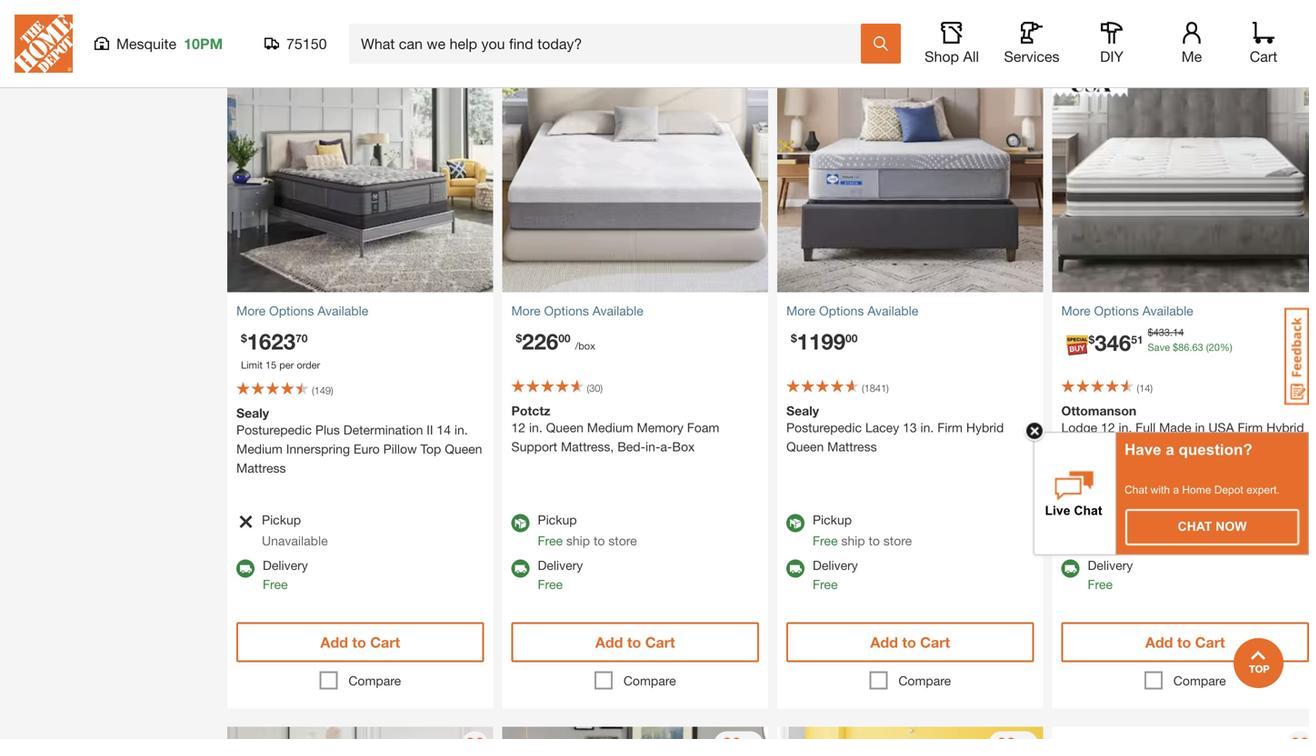 Task type: describe. For each thing, give the bounding box(es) containing it.
potctz
[[512, 403, 551, 418]]

433
[[1154, 327, 1171, 338]]

available for limit
[[318, 303, 369, 318]]

now
[[1217, 520, 1248, 534]]

compare for 3rd the 'add to cart' button
[[899, 674, 952, 689]]

75150
[[287, 35, 327, 52]]

with inside ottomanson lodge 12 in. full made in usa firm hybrid mattress cool airflow with edge to edge pocket coil, bed in a box, ottopedic
[[1188, 439, 1211, 454]]

save
[[1149, 342, 1171, 353]]

firm inside the sealy posturepedic lacey 13 in. firm hybrid queen mattress
[[938, 420, 963, 435]]

more for 1199
[[787, 303, 816, 318]]

sealy posturepedic plus determination ii 14 in. medium innerspring euro pillow top queen mattress
[[237, 406, 483, 476]]

order
[[297, 359, 320, 371]]

store for available for pickup icon
[[609, 534, 637, 549]]

13
[[903, 420, 918, 435]]

mesquite
[[116, 35, 177, 52]]

lodge
[[1062, 420, 1098, 435]]

pickup for posturepedic lacey 13 in. firm hybrid queen mattress available for pickup image
[[813, 513, 852, 528]]

4 more options available link from the left
[[1062, 302, 1310, 321]]

( 1841 )
[[862, 383, 889, 394]]

( for 1199
[[862, 383, 865, 394]]

12 in. medium hybrid pillow top king size mattress, support and breathable cooling gel memory foam mattress image
[[227, 727, 494, 740]]

lacey
[[866, 420, 900, 435]]

free for available for pickup icon
[[538, 534, 563, 549]]

lodge 12 in. full made in usa firm hybrid mattress cool airflow with edge to edge pocket coil, bed in a box, ottopedic image
[[1053, 26, 1310, 292]]

bed-
[[618, 439, 646, 454]]

bed
[[1135, 458, 1158, 473]]

346
[[1095, 330, 1132, 356]]

home
[[1183, 484, 1212, 496]]

limit 15 per order
[[241, 359, 320, 371]]

ottomanson lodge 12 in. full made in usa firm hybrid mattress cool airflow with edge to edge pocket coil, bed in a box, ottopedic
[[1062, 403, 1305, 473]]

delivery for free available shipping icon
[[813, 558, 859, 573]]

$ for 433
[[1149, 327, 1154, 338]]

1 horizontal spatial 14
[[1140, 383, 1151, 394]]

sealy for 1199
[[787, 403, 820, 418]]

226
[[522, 328, 559, 354]]

plus
[[316, 423, 340, 438]]

top rated
[[237, 32, 298, 47]]

potctz 12 in. queen medium memory foam support mattress, bed-in-a-box
[[512, 403, 720, 454]]

options for 1199
[[820, 303, 865, 318]]

hybrid inside the sealy posturepedic lacey 13 in. firm hybrid queen mattress
[[967, 420, 1005, 435]]

00 for 226
[[559, 332, 571, 345]]

more options available link for /box
[[512, 302, 760, 321]]

add for 2nd the 'add to cart' button
[[596, 634, 624, 651]]

more for limit
[[237, 303, 266, 318]]

mattress,
[[561, 439, 614, 454]]

more options available link for 1199
[[787, 302, 1035, 321]]

4 add to cart button from the left
[[1062, 623, 1310, 663]]

top inside the sealy posturepedic plus determination ii 14 in. medium innerspring euro pillow top queen mattress
[[421, 442, 442, 457]]

( 14 )
[[1138, 383, 1154, 394]]

$ 1623 70
[[241, 328, 308, 354]]

shop
[[925, 48, 960, 65]]

4 more options available from the left
[[1062, 303, 1194, 318]]

limit
[[241, 359, 263, 371]]

sealy for limit
[[237, 406, 269, 421]]

display image for support plus 14 in. extra firm hybrid euro top king pocket spring mattress image
[[1292, 738, 1310, 740]]

$ for 1623
[[241, 332, 247, 345]]

coil,
[[1105, 458, 1131, 473]]

foam
[[688, 420, 720, 435]]

sponsored
[[1062, 32, 1124, 47]]

0 horizontal spatial .
[[1171, 327, 1174, 338]]

question?
[[1179, 441, 1253, 458]]

depot
[[1215, 484, 1244, 496]]

determination
[[344, 423, 423, 438]]

chat now link
[[1127, 510, 1299, 545]]

2 ship from the left
[[842, 534, 866, 549]]

mesquite 10pm
[[116, 35, 223, 52]]

2 edge from the left
[[1263, 439, 1292, 454]]

1199
[[798, 328, 846, 354]]

services
[[1005, 48, 1060, 65]]

queen inside potctz 12 in. queen medium memory foam support mattress, bed-in-a-box
[[546, 420, 584, 435]]

free for free available shipping icon
[[813, 577, 838, 592]]

delivery free for 2nd the 'add to cart' button
[[538, 558, 583, 592]]

unavailable
[[262, 534, 328, 549]]

diy button
[[1083, 22, 1142, 65]]

( 149 )
[[312, 385, 334, 397]]

memory
[[637, 420, 684, 435]]

euro
[[354, 442, 380, 457]]

ii
[[427, 423, 434, 438]]

available for pickup image for lodge 12 in. full made in usa firm hybrid mattress cool airflow with edge to edge pocket coil, bed in a box, ottopedic
[[1062, 514, 1080, 533]]

/box
[[575, 340, 596, 352]]

compare for 4th the 'add to cart' button
[[1174, 674, 1227, 689]]

full
[[1136, 420, 1156, 435]]

1 horizontal spatial in
[[1196, 420, 1206, 435]]

delivery free for 3rd the 'add to cart' button
[[813, 558, 859, 592]]

$ 346 51
[[1089, 330, 1144, 356]]

medium inside potctz 12 in. queen medium memory foam support mattress, bed-in-a-box
[[587, 420, 634, 435]]

mattress inside the sealy posturepedic plus determination ii 14 in. medium innerspring euro pillow top queen mattress
[[237, 461, 286, 476]]

compare for 1st the 'add to cart' button
[[349, 674, 401, 689]]

3 ship from the left
[[1117, 534, 1141, 549]]

made
[[1160, 420, 1192, 435]]

0 horizontal spatial with
[[1151, 484, 1171, 496]]

( 30 )
[[587, 383, 603, 394]]

available shipping image for free
[[787, 560, 805, 578]]

15
[[266, 359, 277, 371]]

$ for 346
[[1089, 333, 1095, 346]]

delivery for 2nd the 'add to cart' button's available shipping image
[[538, 558, 583, 573]]

1 add to cart button from the left
[[237, 623, 484, 663]]

51
[[1132, 333, 1144, 346]]

innerspring
[[286, 442, 350, 457]]

queen inside the sealy posturepedic lacey 13 in. firm hybrid queen mattress
[[787, 439, 824, 454]]

$ for 226
[[516, 332, 522, 345]]

display image for brs900 12 in. extra firm hybrid tight top queen mattress image
[[723, 738, 741, 740]]

to inside ottomanson lodge 12 in. full made in usa firm hybrid mattress cool airflow with edge to edge pocket coil, bed in a box, ottopedic
[[1248, 439, 1259, 454]]

ottopedic
[[1216, 458, 1273, 473]]

usa
[[1209, 420, 1235, 435]]

more options available for 1199
[[787, 303, 919, 318]]

posturepedic plus determination ii 14 in. medium innerspring euro pillow top queen mattress image
[[227, 26, 494, 292]]

available shipping image for 2nd the 'add to cart' button
[[512, 560, 530, 578]]

shop all
[[925, 48, 980, 65]]

1 vertical spatial a
[[1174, 484, 1180, 496]]

delivery free for 1st the 'add to cart' button
[[263, 558, 308, 592]]

( inside $ 433 . 14 save $ 86 . 63 ( 20 %)
[[1207, 342, 1210, 353]]

( for /box
[[587, 383, 590, 394]]

the home depot logo image
[[15, 15, 73, 73]]

cool
[[1115, 439, 1142, 454]]

4 more from the left
[[1062, 303, 1091, 318]]

add to cart for free available shipping icon
[[871, 634, 951, 651]]

14 inside the sealy posturepedic plus determination ii 14 in. medium innerspring euro pillow top queen mattress
[[437, 423, 451, 438]]

medium inside the sealy posturepedic plus determination ii 14 in. medium innerspring euro pillow top queen mattress
[[237, 442, 283, 457]]

in. inside the sealy posturepedic plus determination ii 14 in. medium innerspring euro pillow top queen mattress
[[455, 423, 468, 438]]

pickup for available for pickup icon
[[538, 513, 577, 528]]

have
[[1125, 441, 1162, 458]]

mattress inside the sealy posturepedic lacey 13 in. firm hybrid queen mattress
[[828, 439, 877, 454]]

) for limit
[[331, 385, 334, 397]]

firm inside ottomanson lodge 12 in. full made in usa firm hybrid mattress cool airflow with edge to edge pocket coil, bed in a box, ottopedic
[[1239, 420, 1264, 435]]

a-
[[661, 439, 673, 454]]

add to cart for 2nd the 'add to cart' button's available shipping image
[[596, 634, 676, 651]]

delivery free for 4th the 'add to cart' button
[[1088, 558, 1134, 592]]

pillow
[[384, 442, 417, 457]]

14 inside $ 433 . 14 save $ 86 . 63 ( 20 %)
[[1174, 327, 1185, 338]]

1 edge from the left
[[1215, 439, 1244, 454]]

86
[[1179, 342, 1190, 353]]

add for 4th the 'add to cart' button
[[1146, 634, 1174, 651]]

box
[[673, 439, 695, 454]]

$ 226 00 /box
[[516, 328, 596, 354]]

chat
[[1179, 520, 1213, 534]]

more options available for limit
[[237, 303, 369, 318]]

services button
[[1003, 22, 1062, 65]]

feedback link image
[[1285, 307, 1310, 406]]

3 add to cart button from the left
[[787, 623, 1035, 663]]

more options available link for limit
[[237, 302, 484, 321]]



Task type: vqa. For each thing, say whether or not it's contained in the screenshot.
4th More Options Available
yes



Task type: locate. For each thing, give the bounding box(es) containing it.
1 horizontal spatial available shipping image
[[1062, 560, 1080, 578]]

0 horizontal spatial ship
[[567, 534, 590, 549]]

63
[[1193, 342, 1204, 353]]

pickup free ship to store for posturepedic lacey 13 in. firm hybrid queen mattress available for pickup image
[[813, 513, 913, 549]]

all
[[964, 48, 980, 65]]

10pm
[[184, 35, 223, 52]]

3 available from the left
[[868, 303, 919, 318]]

1 hybrid from the left
[[967, 420, 1005, 435]]

more
[[237, 303, 266, 318], [512, 303, 541, 318], [787, 303, 816, 318], [1062, 303, 1091, 318]]

mattress down lacey
[[828, 439, 877, 454]]

$ inside $ 346 51
[[1089, 333, 1095, 346]]

2 available from the left
[[593, 303, 644, 318]]

00
[[559, 332, 571, 345], [846, 332, 858, 345]]

medium
[[587, 420, 634, 435], [237, 442, 283, 457]]

0 horizontal spatial edge
[[1215, 439, 1244, 454]]

0 horizontal spatial hybrid
[[967, 420, 1005, 435]]

12 down potctz
[[512, 420, 526, 435]]

in left usa
[[1196, 420, 1206, 435]]

2 delivery from the left
[[538, 558, 583, 573]]

1 horizontal spatial medium
[[587, 420, 634, 435]]

0 horizontal spatial queen
[[445, 442, 483, 457]]

available up 1841
[[868, 303, 919, 318]]

0 vertical spatial medium
[[587, 420, 634, 435]]

1 display image from the left
[[466, 738, 484, 740]]

hybrid
[[967, 420, 1005, 435], [1267, 420, 1305, 435]]

) for /box
[[601, 383, 603, 394]]

) up full
[[1151, 383, 1154, 394]]

2 add to cart from the left
[[596, 634, 676, 651]]

more options available up 51
[[1062, 303, 1194, 318]]

1 horizontal spatial ship
[[842, 534, 866, 549]]

display image for 6 in. medium quilted top twin foam and spring mattress 2-piece set for bunk beds image on the bottom of page
[[998, 738, 1016, 740]]

in. up cool
[[1119, 420, 1133, 435]]

30
[[590, 383, 601, 394]]

medium up "bed-" at the left bottom
[[587, 420, 634, 435]]

) for 1199
[[887, 383, 889, 394]]

more options available link up 1841
[[787, 302, 1035, 321]]

in.
[[529, 420, 543, 435], [921, 420, 935, 435], [1119, 420, 1133, 435], [455, 423, 468, 438]]

options for /box
[[545, 303, 589, 318]]

1 horizontal spatial hybrid
[[1267, 420, 1305, 435]]

2 pickup free ship to store from the left
[[813, 513, 913, 549]]

more options available link up /box
[[512, 302, 760, 321]]

available for pickup image
[[787, 514, 805, 533], [1062, 514, 1080, 533]]

0 horizontal spatial available shipping image
[[237, 560, 255, 578]]

3 more from the left
[[787, 303, 816, 318]]

a
[[1167, 441, 1175, 458], [1174, 484, 1180, 496]]

1 horizontal spatial firm
[[1239, 420, 1264, 435]]

( down /box
[[587, 383, 590, 394]]

add to cart button up support plus 14 in. extra firm hybrid euro top king pocket spring mattress image
[[1062, 623, 1310, 663]]

4 add to cart from the left
[[1146, 634, 1226, 651]]

2 00 from the left
[[846, 332, 858, 345]]

pickup inside 'pickup unavailable'
[[262, 513, 301, 528]]

0 horizontal spatial pickup free ship to store
[[538, 513, 637, 549]]

14 up full
[[1140, 383, 1151, 394]]

add to cart up brs900 12 in. extra firm hybrid tight top queen mattress image
[[596, 634, 676, 651]]

options
[[269, 303, 314, 318], [545, 303, 589, 318], [820, 303, 865, 318], [1095, 303, 1140, 318]]

with right the chat
[[1151, 484, 1171, 496]]

$ inside $ 1623 70
[[241, 332, 247, 345]]

add to cart up 6 in. medium quilted top twin foam and spring mattress 2-piece set for bunk beds image on the bottom of page
[[871, 634, 951, 651]]

1 firm from the left
[[938, 420, 963, 435]]

0 horizontal spatial firm
[[938, 420, 963, 435]]

0 vertical spatial with
[[1188, 439, 1211, 454]]

shop all button
[[923, 22, 982, 65]]

add for 3rd the 'add to cart' button
[[871, 634, 899, 651]]

add to cart button up 6 in. medium quilted top twin foam and spring mattress 2-piece set for bunk beds image on the bottom of page
[[787, 623, 1035, 663]]

top down 'ii'
[[421, 442, 442, 457]]

2 more options available from the left
[[512, 303, 644, 318]]

mattress up limited stock for pickup image
[[237, 461, 286, 476]]

available up order
[[318, 303, 369, 318]]

14 up 86
[[1174, 327, 1185, 338]]

3 options from the left
[[820, 303, 865, 318]]

queen inside the sealy posturepedic plus determination ii 14 in. medium innerspring euro pillow top queen mattress
[[445, 442, 483, 457]]

more options available link up the '70'
[[237, 302, 484, 321]]

options up $ 226 00 /box
[[545, 303, 589, 318]]

1 add to cart from the left
[[321, 634, 400, 651]]

4 delivery from the left
[[1088, 558, 1134, 573]]

3 more options available from the left
[[787, 303, 919, 318]]

add to cart up 12 in. medium hybrid pillow top king size mattress, support and breathable cooling gel memory foam mattress image
[[321, 634, 400, 651]]

me
[[1182, 48, 1203, 65]]

2 horizontal spatial 14
[[1174, 327, 1185, 338]]

available for pickup image
[[512, 514, 530, 533]]

00 inside $ 1199 00
[[846, 332, 858, 345]]

brs900 12 in. extra firm hybrid tight top queen mattress image
[[503, 727, 769, 740]]

options up $ 346 51
[[1095, 303, 1140, 318]]

20
[[1210, 342, 1221, 353]]

add to cart for 4th the 'add to cart' button available shipping image
[[1146, 634, 1226, 651]]

2 display image from the left
[[723, 738, 741, 740]]

2 horizontal spatial ship
[[1117, 534, 1141, 549]]

more up 1199
[[787, 303, 816, 318]]

2 vertical spatial 14
[[437, 423, 451, 438]]

in. right 'ii'
[[455, 423, 468, 438]]

available shipping image
[[237, 560, 255, 578], [787, 560, 805, 578]]

mattress
[[828, 439, 877, 454], [1062, 439, 1112, 454], [237, 461, 286, 476]]

posturepedic inside the sealy posturepedic lacey 13 in. firm hybrid queen mattress
[[787, 420, 862, 435]]

add to cart button up brs900 12 in. extra firm hybrid tight top queen mattress image
[[512, 623, 760, 663]]

pocket
[[1062, 458, 1102, 473]]

add for 1st the 'add to cart' button
[[321, 634, 348, 651]]

4 available from the left
[[1143, 303, 1194, 318]]

12 inside ottomanson lodge 12 in. full made in usa firm hybrid mattress cool airflow with edge to edge pocket coil, bed in a box, ottopedic
[[1102, 420, 1116, 435]]

1 00 from the left
[[559, 332, 571, 345]]

2 12 from the left
[[1102, 420, 1116, 435]]

sealy
[[787, 403, 820, 418], [237, 406, 269, 421]]

$
[[1149, 327, 1154, 338], [241, 332, 247, 345], [516, 332, 522, 345], [791, 332, 798, 345], [1089, 333, 1095, 346], [1174, 342, 1179, 353]]

firm right usa
[[1239, 420, 1264, 435]]

pickup free ship to store
[[538, 513, 637, 549], [813, 513, 913, 549]]

firm right 13 at the bottom right
[[938, 420, 963, 435]]

$ 1199 00
[[791, 328, 858, 354]]

free for unavailable's available shipping icon
[[263, 577, 288, 592]]

1 horizontal spatial available shipping image
[[787, 560, 805, 578]]

2 horizontal spatial store
[[1159, 534, 1188, 549]]

display image
[[466, 738, 484, 740], [723, 738, 741, 740], [998, 738, 1016, 740], [1292, 738, 1310, 740]]

1 vertical spatial top
[[421, 442, 442, 457]]

$ for 1199
[[791, 332, 798, 345]]

sealy inside the sealy posturepedic plus determination ii 14 in. medium innerspring euro pillow top queen mattress
[[237, 406, 269, 421]]

3 delivery free from the left
[[813, 558, 859, 592]]

have a question?
[[1125, 441, 1253, 458]]

1 vertical spatial in
[[1161, 458, 1171, 473]]

1 horizontal spatial posturepedic
[[787, 420, 862, 435]]

2 store from the left
[[884, 534, 913, 549]]

( right 63
[[1207, 342, 1210, 353]]

1 horizontal spatial available for pickup image
[[1062, 514, 1080, 533]]

0 vertical spatial 14
[[1174, 327, 1185, 338]]

70
[[296, 332, 308, 345]]

3 compare from the left
[[899, 674, 952, 689]]

1 horizontal spatial queen
[[546, 420, 584, 435]]

available for /box
[[593, 303, 644, 318]]

4 compare from the left
[[1174, 674, 1227, 689]]

1 horizontal spatial sealy
[[787, 403, 820, 418]]

compare up brs900 12 in. extra firm hybrid tight top queen mattress image
[[624, 674, 677, 689]]

available shipping image
[[512, 560, 530, 578], [1062, 560, 1080, 578]]

149
[[314, 385, 331, 397]]

1841
[[865, 383, 887, 394]]

2 pickup from the left
[[538, 513, 577, 528]]

compare for 2nd the 'add to cart' button
[[624, 674, 677, 689]]

options up the '70'
[[269, 303, 314, 318]]

options up $ 1199 00
[[820, 303, 865, 318]]

posturepedic lacey 13 in. firm hybrid queen mattress image
[[778, 26, 1044, 292]]

%)
[[1221, 342, 1233, 353]]

3 add from the left
[[871, 634, 899, 651]]

sealy down 1199
[[787, 403, 820, 418]]

available up /box
[[593, 303, 644, 318]]

12 inside potctz 12 in. queen medium memory foam support mattress, bed-in-a-box
[[512, 420, 526, 435]]

0 vertical spatial .
[[1171, 327, 1174, 338]]

more options available up $ 1199 00
[[787, 303, 919, 318]]

1 store from the left
[[609, 534, 637, 549]]

1 horizontal spatial mattress
[[828, 439, 877, 454]]

1 available from the left
[[318, 303, 369, 318]]

airflow
[[1145, 439, 1184, 454]]

2 hybrid from the left
[[1267, 420, 1305, 435]]

free for posturepedic lacey 13 in. firm hybrid queen mattress available for pickup image
[[813, 534, 838, 549]]

free for 2nd the 'add to cart' button's available shipping image
[[538, 577, 563, 592]]

1 available for pickup image from the left
[[787, 514, 805, 533]]

more up 1623
[[237, 303, 266, 318]]

What can we help you find today? search field
[[361, 25, 861, 63]]

chat with a home depot expert.
[[1125, 484, 1281, 496]]

0 horizontal spatial store
[[609, 534, 637, 549]]

2 available shipping image from the left
[[1062, 560, 1080, 578]]

ship to store
[[1117, 534, 1188, 549]]

medium left innerspring
[[237, 442, 283, 457]]

available
[[318, 303, 369, 318], [593, 303, 644, 318], [868, 303, 919, 318], [1143, 303, 1194, 318]]

top left rated
[[237, 32, 258, 47]]

in. inside potctz 12 in. queen medium memory foam support mattress, bed-in-a-box
[[529, 420, 543, 435]]

posturepedic inside the sealy posturepedic plus determination ii 14 in. medium innerspring euro pillow top queen mattress
[[237, 423, 312, 438]]

1 delivery from the left
[[263, 558, 308, 573]]

3 more options available link from the left
[[787, 302, 1035, 321]]

1 horizontal spatial edge
[[1263, 439, 1292, 454]]

queen
[[546, 420, 584, 435], [787, 439, 824, 454], [445, 442, 483, 457]]

2 more options available link from the left
[[512, 302, 760, 321]]

2 compare from the left
[[624, 674, 677, 689]]

more for /box
[[512, 303, 541, 318]]

2 options from the left
[[545, 303, 589, 318]]

1 horizontal spatial pickup free ship to store
[[813, 513, 913, 549]]

free for 4th the 'add to cart' button available shipping image
[[1088, 577, 1113, 592]]

sealy inside the sealy posturepedic lacey 13 in. firm hybrid queen mattress
[[787, 403, 820, 418]]

1623
[[247, 328, 296, 354]]

box,
[[1187, 458, 1213, 473]]

in. right 13 at the bottom right
[[921, 420, 935, 435]]

in. inside ottomanson lodge 12 in. full made in usa firm hybrid mattress cool airflow with edge to edge pocket coil, bed in a box, ottopedic
[[1119, 420, 1133, 435]]

display image for 12 in. medium hybrid pillow top king size mattress, support and breathable cooling gel memory foam mattress image
[[466, 738, 484, 740]]

add to cart button up 12 in. medium hybrid pillow top king size mattress, support and breathable cooling gel memory foam mattress image
[[237, 623, 484, 663]]

available for pickup image for posturepedic lacey 13 in. firm hybrid queen mattress
[[787, 514, 805, 533]]

delivery free
[[263, 558, 308, 592], [538, 558, 583, 592], [813, 558, 859, 592], [1088, 558, 1134, 592]]

4 delivery free from the left
[[1088, 558, 1134, 592]]

pickup
[[262, 513, 301, 528], [538, 513, 577, 528], [813, 513, 852, 528], [1088, 513, 1128, 528]]

sealy down limit
[[237, 406, 269, 421]]

more options available link up $ 433 . 14 save $ 86 . 63 ( 20 %)
[[1062, 302, 1310, 321]]

1 vertical spatial 14
[[1140, 383, 1151, 394]]

cart inside "link"
[[1251, 48, 1278, 65]]

0 vertical spatial top
[[237, 32, 258, 47]]

1 more options available link from the left
[[237, 302, 484, 321]]

1 more options available from the left
[[237, 303, 369, 318]]

0 vertical spatial in
[[1196, 420, 1206, 435]]

in. inside the sealy posturepedic lacey 13 in. firm hybrid queen mattress
[[921, 420, 935, 435]]

compare up 12 in. medium hybrid pillow top king size mattress, support and breathable cooling gel memory foam mattress image
[[349, 674, 401, 689]]

add to cart up support plus 14 in. extra firm hybrid euro top king pocket spring mattress image
[[1146, 634, 1226, 651]]

0 horizontal spatial available shipping image
[[512, 560, 530, 578]]

support
[[512, 439, 558, 454]]

3 display image from the left
[[998, 738, 1016, 740]]

)
[[601, 383, 603, 394], [887, 383, 889, 394], [1151, 383, 1154, 394], [331, 385, 334, 397]]

1 horizontal spatial .
[[1190, 342, 1193, 353]]

store for posturepedic lacey 13 in. firm hybrid queen mattress available for pickup image
[[884, 534, 913, 549]]

$ inside $ 226 00 /box
[[516, 332, 522, 345]]

75150 button
[[265, 35, 327, 53]]

sealy posturepedic lacey 13 in. firm hybrid queen mattress
[[787, 403, 1005, 454]]

options for limit
[[269, 303, 314, 318]]

hybrid up ottopedic
[[1267, 420, 1305, 435]]

4 pickup from the left
[[1088, 513, 1128, 528]]

0 horizontal spatial mattress
[[237, 461, 286, 476]]

limited stock for pickup image
[[237, 514, 254, 530]]

2 available shipping image from the left
[[787, 560, 805, 578]]

posturepedic for limit
[[237, 423, 312, 438]]

1 horizontal spatial store
[[884, 534, 913, 549]]

2 firm from the left
[[1239, 420, 1264, 435]]

$ 433 . 14 save $ 86 . 63 ( 20 %)
[[1149, 327, 1233, 353]]

1 add from the left
[[321, 634, 348, 651]]

1 pickup free ship to store from the left
[[538, 513, 637, 549]]

2 horizontal spatial mattress
[[1062, 439, 1112, 454]]

chat now
[[1179, 520, 1248, 534]]

top
[[237, 32, 258, 47], [421, 442, 442, 457]]

00 for 1199
[[846, 332, 858, 345]]

1 vertical spatial .
[[1190, 342, 1193, 353]]

1 vertical spatial with
[[1151, 484, 1171, 496]]

diy
[[1101, 48, 1124, 65]]

support plus 14 in. extra firm hybrid euro top king pocket spring mattress image
[[1053, 727, 1310, 740]]

6 in. medium quilted top twin foam and spring mattress 2-piece set for bunk beds image
[[778, 727, 1044, 740]]

available shipping image for 4th the 'add to cart' button
[[1062, 560, 1080, 578]]

posturepedic up innerspring
[[237, 423, 312, 438]]

14 right 'ii'
[[437, 423, 451, 438]]

4 add from the left
[[1146, 634, 1174, 651]]

more up $ 346 51
[[1062, 303, 1091, 318]]

0 horizontal spatial sealy
[[237, 406, 269, 421]]

2 more from the left
[[512, 303, 541, 318]]

3 pickup from the left
[[813, 513, 852, 528]]

available for 1199
[[868, 303, 919, 318]]

chat
[[1125, 484, 1148, 496]]

1 more from the left
[[237, 303, 266, 318]]

0 horizontal spatial posturepedic
[[237, 423, 312, 438]]

compare up support plus 14 in. extra firm hybrid euro top king pocket spring mattress image
[[1174, 674, 1227, 689]]

( up full
[[1138, 383, 1140, 394]]

free
[[538, 534, 563, 549], [813, 534, 838, 549], [263, 577, 288, 592], [538, 577, 563, 592], [813, 577, 838, 592], [1088, 577, 1113, 592]]

more up 226
[[512, 303, 541, 318]]

3 delivery from the left
[[813, 558, 859, 573]]

1 horizontal spatial top
[[421, 442, 442, 457]]

0 horizontal spatial top
[[237, 32, 258, 47]]

posturepedic left lacey
[[787, 420, 862, 435]]

edge
[[1215, 439, 1244, 454], [1263, 439, 1292, 454]]

a
[[1175, 458, 1183, 473]]

00 inside $ 226 00 /box
[[559, 332, 571, 345]]

2 add from the left
[[596, 634, 624, 651]]

1 vertical spatial medium
[[237, 442, 283, 457]]

) up lacey
[[887, 383, 889, 394]]

2 horizontal spatial queen
[[787, 439, 824, 454]]

( down order
[[312, 385, 314, 397]]

1 available shipping image from the left
[[512, 560, 530, 578]]

2 add to cart button from the left
[[512, 623, 760, 663]]

pickup unavailable
[[262, 513, 328, 549]]

available shipping image for unavailable
[[237, 560, 255, 578]]

0 vertical spatial a
[[1167, 441, 1175, 458]]

in
[[1196, 420, 1206, 435], [1161, 458, 1171, 473]]

ship
[[567, 534, 590, 549], [842, 534, 866, 549], [1117, 534, 1141, 549]]

in. down potctz
[[529, 420, 543, 435]]

more options available for /box
[[512, 303, 644, 318]]

2 delivery free from the left
[[538, 558, 583, 592]]

per
[[279, 359, 294, 371]]

1 compare from the left
[[349, 674, 401, 689]]

a left "home"
[[1174, 484, 1180, 496]]

posturepedic
[[787, 420, 862, 435], [237, 423, 312, 438]]

more options available up the '70'
[[237, 303, 369, 318]]

12 down 'ottomanson'
[[1102, 420, 1116, 435]]

0 horizontal spatial in
[[1161, 458, 1171, 473]]

edge down usa
[[1215, 439, 1244, 454]]

4 options from the left
[[1095, 303, 1140, 318]]

delivery for 4th the 'add to cart' button available shipping image
[[1088, 558, 1134, 573]]

1 ship from the left
[[567, 534, 590, 549]]

a up 'a'
[[1167, 441, 1175, 458]]

with up the box,
[[1188, 439, 1211, 454]]

cart link
[[1244, 22, 1285, 65]]

0 horizontal spatial 00
[[559, 332, 571, 345]]

expert.
[[1247, 484, 1281, 496]]

0 horizontal spatial 12
[[512, 420, 526, 435]]

rated
[[262, 32, 298, 47]]

mattress inside ottomanson lodge 12 in. full made in usa firm hybrid mattress cool airflow with edge to edge pocket coil, bed in a box, ottopedic
[[1062, 439, 1112, 454]]

) up potctz 12 in. queen medium memory foam support mattress, bed-in-a-box
[[601, 383, 603, 394]]

0 horizontal spatial 14
[[437, 423, 451, 438]]

4 display image from the left
[[1292, 738, 1310, 740]]

0 horizontal spatial available for pickup image
[[787, 514, 805, 533]]

available up 433
[[1143, 303, 1194, 318]]

delivery for unavailable's available shipping icon
[[263, 558, 308, 573]]

1 horizontal spatial 12
[[1102, 420, 1116, 435]]

3 add to cart from the left
[[871, 634, 951, 651]]

more options available link
[[237, 302, 484, 321], [512, 302, 760, 321], [787, 302, 1035, 321], [1062, 302, 1310, 321]]

ottomanson
[[1062, 403, 1137, 418]]

edge up ottopedic
[[1263, 439, 1292, 454]]

delivery
[[263, 558, 308, 573], [538, 558, 583, 573], [813, 558, 859, 573], [1088, 558, 1134, 573]]

pickup for limited stock for pickup image
[[262, 513, 301, 528]]

( up the sealy posturepedic lacey 13 in. firm hybrid queen mattress
[[862, 383, 865, 394]]

mattress up pocket
[[1062, 439, 1112, 454]]

1 horizontal spatial 00
[[846, 332, 858, 345]]

more options available
[[237, 303, 369, 318], [512, 303, 644, 318], [787, 303, 919, 318], [1062, 303, 1194, 318]]

.
[[1171, 327, 1174, 338], [1190, 342, 1193, 353]]

) up plus
[[331, 385, 334, 397]]

pickup free ship to store for available for pickup icon
[[538, 513, 637, 549]]

hybrid inside ottomanson lodge 12 in. full made in usa firm hybrid mattress cool airflow with edge to edge pocket coil, bed in a box, ottopedic
[[1267, 420, 1305, 435]]

1 pickup from the left
[[262, 513, 301, 528]]

posturepedic for 1199
[[787, 420, 862, 435]]

hybrid right 13 at the bottom right
[[967, 420, 1005, 435]]

3 store from the left
[[1159, 534, 1188, 549]]

12 in. queen medium memory foam support mattress, bed-in-a-box image
[[503, 26, 769, 292]]

1 delivery free from the left
[[263, 558, 308, 592]]

$ inside $ 1199 00
[[791, 332, 798, 345]]

add
[[321, 634, 348, 651], [596, 634, 624, 651], [871, 634, 899, 651], [1146, 634, 1174, 651]]

1 horizontal spatial with
[[1188, 439, 1211, 454]]

in left 'a'
[[1161, 458, 1171, 473]]

compare up 6 in. medium quilted top twin foam and spring mattress 2-piece set for bunk beds image on the bottom of page
[[899, 674, 952, 689]]

add to cart for unavailable's available shipping icon
[[321, 634, 400, 651]]

in-
[[646, 439, 661, 454]]

to
[[1248, 439, 1259, 454], [594, 534, 605, 549], [869, 534, 881, 549], [1144, 534, 1156, 549], [352, 634, 366, 651], [628, 634, 642, 651], [903, 634, 917, 651], [1178, 634, 1192, 651]]

more options available up /box
[[512, 303, 644, 318]]

0 horizontal spatial medium
[[237, 442, 283, 457]]

me button
[[1164, 22, 1222, 65]]

2 available for pickup image from the left
[[1062, 514, 1080, 533]]

1 available shipping image from the left
[[237, 560, 255, 578]]

1 12 from the left
[[512, 420, 526, 435]]

1 options from the left
[[269, 303, 314, 318]]

( for limit
[[312, 385, 314, 397]]



